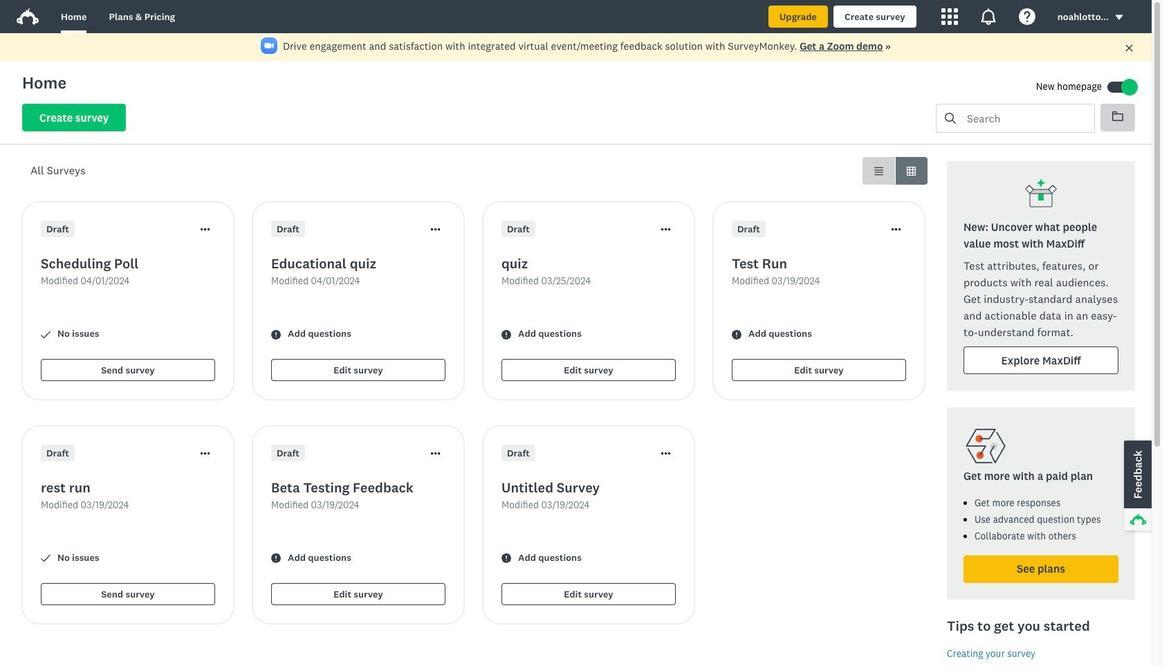 Task type: locate. For each thing, give the bounding box(es) containing it.
warning image
[[271, 330, 281, 339], [502, 330, 511, 339], [271, 554, 281, 563]]

folders image
[[1112, 111, 1123, 122], [1112, 111, 1123, 121]]

1 horizontal spatial warning image
[[732, 330, 742, 339]]

response based pricing icon image
[[964, 424, 1008, 468]]

search image
[[945, 113, 956, 124], [945, 113, 956, 124]]

brand logo image
[[17, 6, 39, 28], [17, 8, 39, 25]]

x image
[[1125, 44, 1134, 53]]

no issues image
[[41, 554, 51, 563]]

warning image
[[732, 330, 742, 339], [502, 554, 511, 563]]

dropdown arrow icon image
[[1114, 13, 1124, 22], [1116, 15, 1123, 20]]

2 folders image from the top
[[1112, 111, 1123, 121]]

products icon image
[[941, 8, 958, 25], [941, 8, 958, 25]]

0 vertical spatial warning image
[[732, 330, 742, 339]]

1 vertical spatial warning image
[[502, 554, 511, 563]]

max diff icon image
[[1025, 178, 1058, 211]]

group
[[863, 157, 928, 185]]



Task type: vqa. For each thing, say whether or not it's contained in the screenshot.
"Products Icon" to the left
no



Task type: describe. For each thing, give the bounding box(es) containing it.
0 horizontal spatial warning image
[[502, 554, 511, 563]]

2 brand logo image from the top
[[17, 8, 39, 25]]

notification center icon image
[[980, 8, 997, 25]]

1 folders image from the top
[[1112, 111, 1123, 122]]

help icon image
[[1019, 8, 1035, 25]]

1 brand logo image from the top
[[17, 6, 39, 28]]

Search text field
[[956, 104, 1094, 132]]

no issues image
[[41, 330, 51, 339]]



